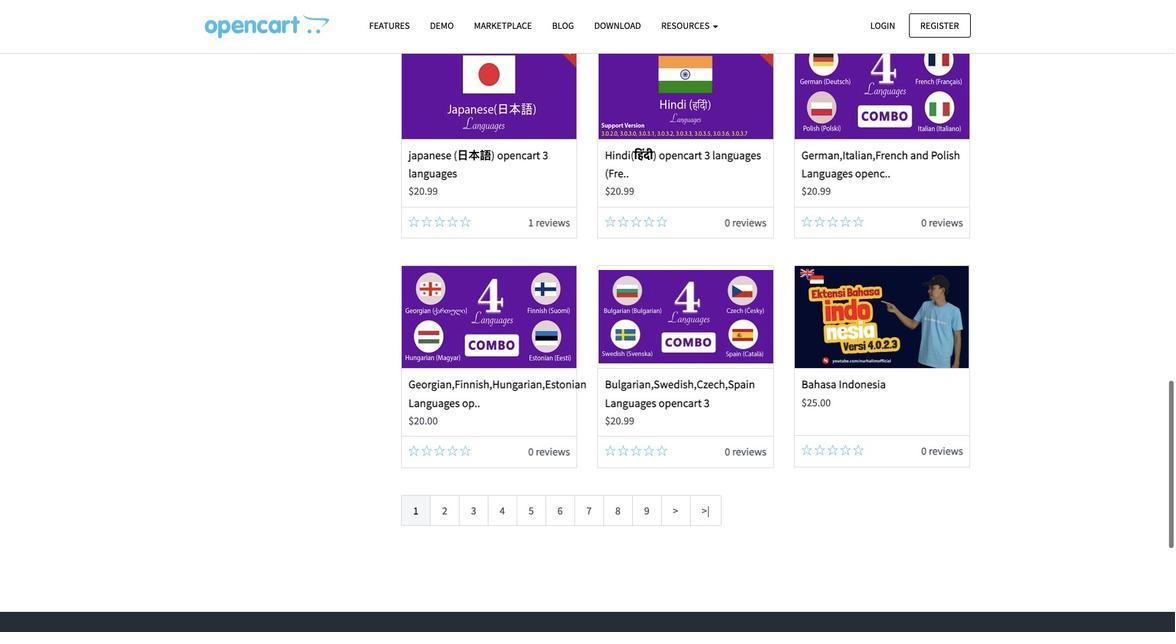 Task type: vqa. For each thing, say whether or not it's contained in the screenshot.
catches;
no



Task type: describe. For each thing, give the bounding box(es) containing it.
$20.99 for hindi(हिंदी) opencart 3 languages (fre..
[[605, 184, 635, 198]]

5
[[529, 504, 534, 518]]

1 for 1 reviews
[[528, 216, 534, 229]]

reviews for bulgarian,swedish,czech,spain languages opencart 3
[[733, 445, 767, 459]]

bulgarian,swedish,czech,spain
[[605, 377, 755, 392]]

bahasa
[[802, 377, 837, 392]]

login
[[871, 19, 896, 31]]

3 inside hindi(हिंदी) opencart 3 languages (fre.. $20.99
[[705, 148, 710, 163]]

register link
[[909, 13, 971, 38]]

download link
[[584, 14, 651, 38]]

languages inside the german,italian,french and polish languages openc.. $20.99
[[802, 166, 853, 181]]

$25.00
[[802, 396, 831, 409]]

0 for german,italian,french and polish languages openc..
[[922, 216, 927, 229]]

marketplace link
[[464, 14, 542, 38]]

japanese (日本語) opencart 3 languages link
[[409, 148, 548, 181]]

hindi(हिंदी) opencart 3 languages (fre.. image
[[599, 37, 773, 139]]

$20.00
[[409, 414, 438, 427]]

hindi(हिंदी) opencart 3 languages (fre.. $20.99
[[605, 148, 761, 198]]

(日本語)
[[454, 148, 495, 163]]

opencart for bulgarian,swedish,czech,spain languages opencart 3
[[659, 396, 702, 410]]

languages for bulgarian,swedish,czech,spain languages opencart 3
[[605, 396, 657, 410]]

indonesia
[[839, 377, 886, 392]]

login link
[[859, 13, 907, 38]]

german,italian,french and polish languages openc.. $20.99
[[802, 148, 960, 198]]

7 link
[[574, 495, 604, 526]]

polish
[[931, 148, 960, 163]]

7
[[587, 504, 592, 518]]

0 for georgian,finnish,hungarian,estonian languages op..
[[528, 445, 534, 459]]

>
[[673, 504, 679, 518]]

blog link
[[542, 14, 584, 38]]

georgian,finnish,hungarian,estonian languages op.. link
[[409, 377, 587, 410]]

and
[[911, 148, 929, 163]]

0 reviews for bulgarian,swedish,czech,spain languages opencart 3
[[725, 445, 767, 459]]

2
[[442, 504, 448, 518]]

$20.99 for german,italian,french and polish languages openc..
[[802, 184, 831, 198]]

openc..
[[855, 166, 891, 181]]

bulgarian,swedish,czech,spain languages opencart 3 image
[[599, 266, 773, 369]]

>|
[[702, 504, 710, 518]]

reviews for bahasa indonesia
[[929, 445, 963, 458]]

hindi(हिंदी) opencart 3 languages (fre.. link
[[605, 148, 761, 181]]

1 reviews
[[528, 216, 570, 229]]

2 link
[[430, 495, 460, 526]]

resources link
[[651, 14, 729, 38]]

0 reviews for bahasa indonesia
[[922, 445, 963, 458]]

georgian,finnish,hungarian,estonian
[[409, 377, 587, 392]]



Task type: locate. For each thing, give the bounding box(es) containing it.
opencart inside the bulgarian,swedish,czech,spain languages opencart 3 $20.99
[[659, 396, 702, 410]]

japanese (日本語) opencart 3 languages $20.99
[[409, 148, 548, 198]]

0 vertical spatial 1
[[528, 216, 534, 229]]

0 for bulgarian,swedish,czech,spain languages opencart 3
[[725, 445, 730, 459]]

4
[[500, 504, 505, 518]]

5 link
[[517, 495, 546, 526]]

reviews for german,italian,french and polish languages openc..
[[929, 216, 963, 229]]

reviews for japanese (日本語) opencart 3 languages
[[536, 216, 570, 229]]

features link
[[359, 14, 420, 38]]

1 horizontal spatial 1
[[528, 216, 534, 229]]

$20.99 inside the bulgarian,swedish,czech,spain languages opencart 3 $20.99
[[605, 414, 635, 427]]

reviews
[[536, 216, 570, 229], [733, 216, 767, 229], [929, 216, 963, 229], [929, 445, 963, 458], [536, 445, 570, 459], [733, 445, 767, 459]]

>| link
[[690, 495, 722, 526]]

3 link
[[459, 495, 489, 526]]

$20.99 inside hindi(हिंदी) opencart 3 languages (fre.. $20.99
[[605, 184, 635, 198]]

6
[[558, 504, 563, 518]]

japanese
[[409, 148, 452, 163]]

1
[[528, 216, 534, 229], [413, 504, 419, 518]]

opencart
[[497, 148, 540, 163], [659, 148, 702, 163], [659, 396, 702, 410]]

star light o image
[[434, 216, 445, 227], [460, 216, 471, 227], [605, 216, 616, 227], [644, 216, 655, 227], [657, 216, 668, 227], [802, 216, 813, 227], [828, 216, 838, 227], [802, 445, 813, 456], [815, 445, 825, 456], [841, 445, 851, 456], [409, 446, 419, 457], [434, 446, 445, 457], [605, 446, 616, 457]]

languages
[[713, 148, 761, 163], [409, 166, 457, 181]]

op..
[[462, 396, 480, 410]]

9 link
[[632, 495, 662, 526]]

0 for bahasa indonesia
[[922, 445, 927, 458]]

$20.99 down (fre..
[[605, 184, 635, 198]]

bulgarian,swedish,czech,spain languages opencart 3 $20.99
[[605, 377, 755, 427]]

(fre..
[[605, 166, 629, 181]]

0 reviews for german,italian,french and polish languages openc..
[[922, 216, 963, 229]]

georgian,finnish,hungarian,estonian languages op.. $20.00
[[409, 377, 587, 427]]

0 horizontal spatial 1
[[413, 504, 419, 518]]

4 link
[[488, 495, 517, 526]]

2 horizontal spatial languages
[[802, 166, 853, 181]]

1 horizontal spatial languages
[[713, 148, 761, 163]]

german,italian,french
[[802, 148, 908, 163]]

3 inside the bulgarian,swedish,czech,spain languages opencart 3 $20.99
[[704, 396, 710, 410]]

opencart down bulgarian,swedish,czech,spain
[[659, 396, 702, 410]]

bahasa indonesia image
[[795, 266, 970, 369]]

opencart language  extensions image
[[205, 14, 329, 38]]

languages inside japanese (日本語) opencart 3 languages $20.99
[[409, 166, 457, 181]]

0
[[725, 216, 730, 229], [922, 216, 927, 229], [922, 445, 927, 458], [528, 445, 534, 459], [725, 445, 730, 459]]

marketplace
[[474, 19, 532, 32]]

register
[[921, 19, 959, 31]]

$20.99 inside the german,italian,french and polish languages openc.. $20.99
[[802, 184, 831, 198]]

1 vertical spatial 1
[[413, 504, 419, 518]]

0 reviews
[[725, 216, 767, 229], [922, 216, 963, 229], [922, 445, 963, 458], [528, 445, 570, 459], [725, 445, 767, 459]]

opencart inside hindi(हिंदी) opencart 3 languages (fre.. $20.99
[[659, 148, 702, 163]]

8
[[615, 504, 621, 518]]

bulgarian,swedish,czech,spain languages opencart 3 link
[[605, 377, 755, 410]]

$20.99 down japanese
[[409, 184, 438, 198]]

languages inside georgian,finnish,hungarian,estonian languages op.. $20.00
[[409, 396, 460, 410]]

languages up $20.00
[[409, 396, 460, 410]]

$20.99 down "bulgarian,swedish,czech,spain languages opencart 3" link on the right bottom of the page
[[605, 414, 635, 427]]

resources
[[661, 19, 712, 32]]

3 inside japanese (日本語) opencart 3 languages $20.99
[[543, 148, 548, 163]]

hindi(हिंदी)
[[605, 148, 657, 163]]

languages down the german,italian,french
[[802, 166, 853, 181]]

georgian,finnish,hungarian,estonian languages op.. image
[[402, 266, 577, 369]]

german,italian,french and polish languages openc.. image
[[795, 37, 970, 139]]

$20.99
[[409, 184, 438, 198], [605, 184, 635, 198], [802, 184, 831, 198], [605, 414, 635, 427]]

demo
[[430, 19, 454, 32]]

opencart inside japanese (日本語) opencart 3 languages $20.99
[[497, 148, 540, 163]]

download
[[594, 19, 641, 32]]

demo link
[[420, 14, 464, 38]]

opencart right hindi(हिंदी)
[[659, 148, 702, 163]]

opencart for japanese (日本語) opencart 3 languages
[[497, 148, 540, 163]]

0 vertical spatial languages
[[713, 148, 761, 163]]

languages inside the bulgarian,swedish,czech,spain languages opencart 3 $20.99
[[605, 396, 657, 410]]

0 reviews for georgian,finnish,hungarian,estonian languages op..
[[528, 445, 570, 459]]

0 reviews for hindi(हिंदी) opencart 3 languages (fre..
[[725, 216, 767, 229]]

languages inside hindi(हिंदी) opencart 3 languages (fre.. $20.99
[[713, 148, 761, 163]]

languages
[[802, 166, 853, 181], [409, 396, 460, 410], [605, 396, 657, 410]]

star light o image
[[409, 216, 419, 227], [422, 216, 432, 227], [447, 216, 458, 227], [618, 216, 629, 227], [631, 216, 642, 227], [815, 216, 825, 227], [841, 216, 851, 227], [853, 216, 864, 227], [828, 445, 838, 456], [853, 445, 864, 456], [422, 446, 432, 457], [447, 446, 458, 457], [460, 446, 471, 457], [618, 446, 629, 457], [631, 446, 642, 457], [644, 446, 655, 457], [657, 446, 668, 457]]

6 link
[[546, 495, 575, 526]]

reviews for georgian,finnish,hungarian,estonian languages op..
[[536, 445, 570, 459]]

german,italian,french and polish languages openc.. link
[[802, 148, 960, 181]]

1 horizontal spatial languages
[[605, 396, 657, 410]]

8 link
[[603, 495, 633, 526]]

9
[[644, 504, 650, 518]]

3
[[543, 148, 548, 163], [705, 148, 710, 163], [704, 396, 710, 410], [471, 504, 476, 518]]

bahasa indonesia link
[[802, 377, 886, 392]]

opencart right (日本語)
[[497, 148, 540, 163]]

languages down bulgarian,swedish,czech,spain
[[605, 396, 657, 410]]

features
[[369, 19, 410, 32]]

0 horizontal spatial languages
[[409, 396, 460, 410]]

$20.99 for japanese (日本語) opencart 3 languages
[[409, 184, 438, 198]]

1 vertical spatial languages
[[409, 166, 457, 181]]

$20.99 inside japanese (日本語) opencart 3 languages $20.99
[[409, 184, 438, 198]]

japanese (日本語) opencart 3 languages image
[[402, 37, 577, 139]]

0 horizontal spatial languages
[[409, 166, 457, 181]]

$20.99 down the german,italian,french
[[802, 184, 831, 198]]

bahasa indonesia $25.00
[[802, 377, 886, 409]]

reviews for hindi(हिंदी) opencart 3 languages (fre..
[[733, 216, 767, 229]]

0 for hindi(हिंदी) opencart 3 languages (fre..
[[725, 216, 730, 229]]

blog
[[552, 19, 574, 32]]

languages for georgian,finnish,hungarian,estonian languages op..
[[409, 396, 460, 410]]

> link
[[661, 495, 691, 526]]

1 for 1
[[413, 504, 419, 518]]



